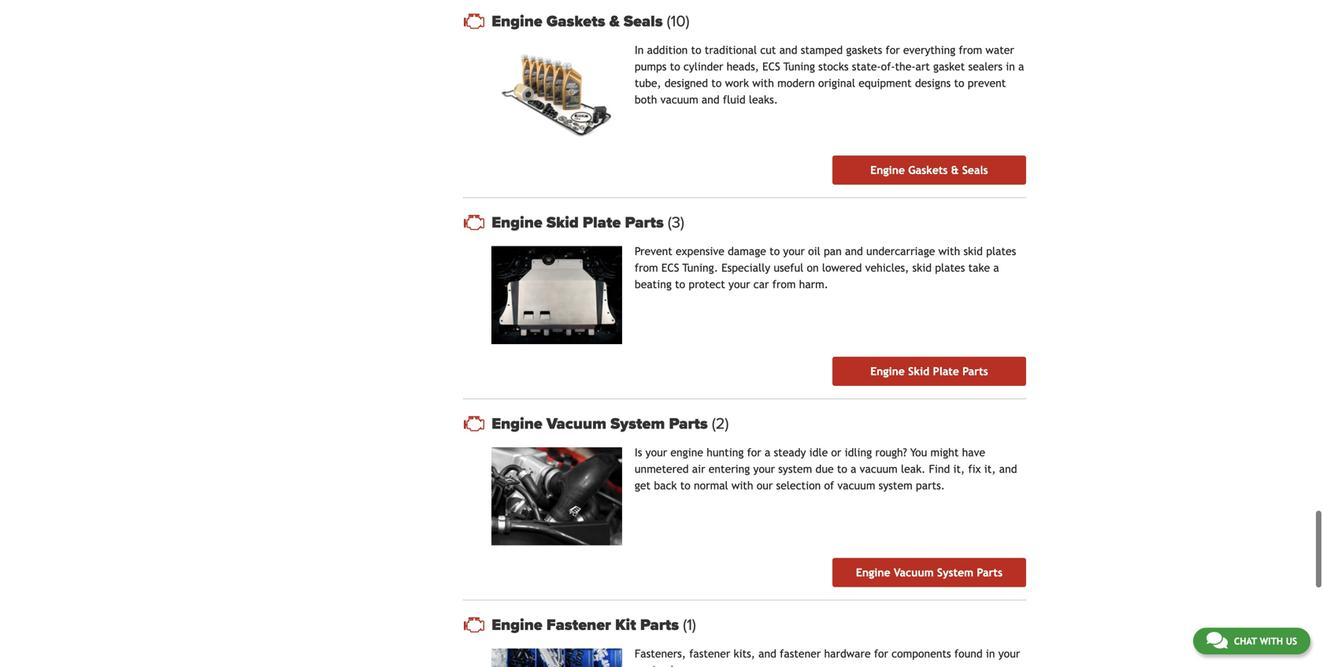 Task type: vqa. For each thing, say whether or not it's contained in the screenshot.
BMW Parts
no



Task type: describe. For each thing, give the bounding box(es) containing it.
have
[[962, 446, 985, 459]]

damage
[[728, 245, 766, 257]]

fastener
[[546, 615, 611, 634]]

original
[[818, 77, 855, 89]]

engine vacuum system parts for topmost engine vacuum system parts link
[[492, 414, 712, 433]]

traditional
[[705, 44, 757, 56]]

your up our
[[753, 463, 775, 475]]

engine skid plate parts for the top engine skid plate parts link
[[492, 213, 668, 232]]

chat with us link
[[1193, 628, 1310, 654]]

get
[[635, 479, 651, 492]]

to up useful
[[770, 245, 780, 257]]

vacuum for topmost engine vacuum system parts link
[[546, 414, 606, 433]]

expensive
[[676, 245, 724, 257]]

especially
[[721, 261, 770, 274]]

steady
[[774, 446, 806, 459]]

find
[[929, 463, 950, 475]]

modern
[[777, 77, 815, 89]]

fluid
[[723, 93, 746, 106]]

in
[[635, 44, 644, 56]]

for inside is your engine hunting for a steady idle or idling rough? you might have unmetered air entering your system due to a vacuum leak. find it, fix it, and get back to normal with our selection of vacuum system parts.
[[747, 446, 761, 459]]

gaskets
[[846, 44, 882, 56]]

to right back
[[680, 479, 690, 492]]

is
[[635, 446, 642, 459]]

comments image
[[1206, 631, 1228, 650]]

parts.
[[916, 479, 945, 492]]

of-
[[881, 60, 895, 73]]

stamped
[[801, 44, 843, 56]]

parts for engine skid plate parts link to the bottom
[[962, 365, 988, 377]]

lowered
[[822, 261, 862, 274]]

gaskets for bottommost engine gaskets & seals link
[[908, 164, 948, 176]]

kit
[[615, 615, 636, 634]]

idling
[[845, 446, 872, 459]]

our
[[757, 479, 773, 492]]

you
[[910, 446, 927, 459]]

1 vertical spatial vacuum
[[860, 463, 898, 475]]

beating
[[635, 278, 672, 290]]

a left steady
[[765, 446, 770, 459]]

stocks
[[818, 60, 849, 73]]

back
[[654, 479, 677, 492]]

water
[[986, 44, 1014, 56]]

with inside is your engine hunting for a steady idle or idling rough? you might have unmetered air entering your system due to a vacuum leak. find it, fix it, and get back to normal with our selection of vacuum system parts.
[[732, 479, 753, 492]]

1 vertical spatial skid
[[912, 261, 932, 274]]

the-
[[895, 60, 915, 73]]

1 vertical spatial engine gaskets & seals link
[[832, 155, 1026, 185]]

your up unmetered
[[646, 446, 667, 459]]

useful
[[774, 261, 803, 274]]

seals for topmost engine gaskets & seals link
[[624, 12, 663, 31]]

chat
[[1234, 636, 1257, 647]]

with inside prevent expensive damage to your oil pan and undercarriage with skid plates from ecs tuning. especially useful on lowered vehicles, skid plates take a beating to protect your car from harm.
[[938, 245, 960, 257]]

your up useful
[[783, 245, 805, 257]]

designs
[[915, 77, 951, 89]]

2 vertical spatial vacuum
[[837, 479, 875, 492]]

harm.
[[799, 278, 828, 290]]

seals for bottommost engine gaskets & seals link
[[962, 164, 988, 176]]

0 vertical spatial skid
[[546, 213, 579, 232]]

to down tuning.
[[675, 278, 685, 290]]

engine vacuum system parts for bottommost engine vacuum system parts link
[[856, 566, 1003, 579]]

selection
[[776, 479, 821, 492]]

1 horizontal spatial from
[[772, 278, 796, 290]]

and up 'tuning'
[[779, 44, 797, 56]]

take
[[968, 261, 990, 274]]

1 vertical spatial plate
[[933, 365, 959, 377]]

everything
[[903, 44, 955, 56]]

& for bottommost engine gaskets & seals link
[[951, 164, 959, 176]]

2 it, from the left
[[984, 463, 996, 475]]

engine
[[670, 446, 703, 459]]

pumps
[[635, 60, 667, 73]]

with inside in addition to traditional cut and stamped gaskets for everything from water pumps to cylinder heads, ecs tuning stocks state-of-the-art gasket sealers in a tube, designed to work with modern original equipment designs to prevent both vacuum and fluid leaks.
[[752, 77, 774, 89]]

0 horizontal spatial plates
[[935, 261, 965, 274]]

a inside in addition to traditional cut and stamped gaskets for everything from water pumps to cylinder heads, ecs tuning stocks state-of-the-art gasket sealers in a tube, designed to work with modern original equipment designs to prevent both vacuum and fluid leaks.
[[1018, 60, 1024, 73]]

pan
[[824, 245, 842, 257]]

and inside is your engine hunting for a steady idle or idling rough? you might have unmetered air entering your system due to a vacuum leak. find it, fix it, and get back to normal with our selection of vacuum system parts.
[[999, 463, 1017, 475]]

rough?
[[875, 446, 907, 459]]

engine skid plate parts for engine skid plate parts link to the bottom
[[870, 365, 988, 377]]

for inside in addition to traditional cut and stamped gaskets for everything from water pumps to cylinder heads, ecs tuning stocks state-of-the-art gasket sealers in a tube, designed to work with modern original equipment designs to prevent both vacuum and fluid leaks.
[[886, 44, 900, 56]]

leaks.
[[749, 93, 778, 106]]

0 horizontal spatial plate
[[583, 213, 621, 232]]

system for bottommost engine vacuum system parts link
[[937, 566, 974, 579]]

your down especially
[[728, 278, 750, 290]]

us
[[1286, 636, 1297, 647]]

car
[[753, 278, 769, 290]]

1 horizontal spatial skid
[[963, 245, 983, 257]]

of
[[824, 479, 834, 492]]



Task type: locate. For each thing, give the bounding box(es) containing it.
0 vertical spatial ecs
[[762, 60, 780, 73]]

vacuum down rough?
[[860, 463, 898, 475]]

1 vertical spatial engine vacuum system parts
[[856, 566, 1003, 579]]

vacuum
[[660, 93, 698, 106], [860, 463, 898, 475], [837, 479, 875, 492]]

2 horizontal spatial from
[[959, 44, 982, 56]]

skid
[[546, 213, 579, 232], [908, 365, 929, 377]]

both
[[635, 93, 657, 106]]

it, left fix
[[953, 463, 965, 475]]

vacuum for bottommost engine vacuum system parts link
[[894, 566, 934, 579]]

0 vertical spatial system
[[610, 414, 665, 433]]

vacuum down designed
[[660, 93, 698, 106]]

1 vertical spatial skid
[[908, 365, 929, 377]]

1 vertical spatial engine gaskets & seals
[[870, 164, 988, 176]]

1 vertical spatial from
[[635, 261, 658, 274]]

prevent
[[968, 77, 1006, 89]]

0 vertical spatial plates
[[986, 245, 1016, 257]]

0 horizontal spatial seals
[[624, 12, 663, 31]]

to down or
[[837, 463, 847, 475]]

1 it, from the left
[[953, 463, 965, 475]]

prevent
[[635, 245, 672, 257]]

system
[[610, 414, 665, 433], [937, 566, 974, 579]]

parts for the top engine skid plate parts link
[[625, 213, 664, 232]]

system up selection
[[778, 463, 812, 475]]

ecs inside prevent expensive damage to your oil pan and undercarriage with skid plates from ecs tuning. especially useful on lowered vehicles, skid plates take a beating to protect your car from harm.
[[661, 261, 679, 274]]

parts for engine fastener kit parts link
[[640, 615, 679, 634]]

vacuum
[[546, 414, 606, 433], [894, 566, 934, 579]]

ecs down prevent
[[661, 261, 679, 274]]

equipment
[[859, 77, 912, 89]]

plate
[[583, 213, 621, 232], [933, 365, 959, 377]]

0 vertical spatial gaskets
[[546, 12, 605, 31]]

0 horizontal spatial system
[[778, 463, 812, 475]]

cut
[[760, 44, 776, 56]]

1 horizontal spatial engine gaskets & seals
[[870, 164, 988, 176]]

to up cylinder on the right of the page
[[691, 44, 701, 56]]

1 horizontal spatial &
[[951, 164, 959, 176]]

1 vertical spatial engine skid plate parts
[[870, 365, 988, 377]]

0 horizontal spatial from
[[635, 261, 658, 274]]

to down addition
[[670, 60, 680, 73]]

a right in
[[1018, 60, 1024, 73]]

1 vertical spatial &
[[951, 164, 959, 176]]

1 horizontal spatial seals
[[962, 164, 988, 176]]

unmetered
[[635, 463, 689, 475]]

addition
[[647, 44, 688, 56]]

to
[[691, 44, 701, 56], [670, 60, 680, 73], [711, 77, 722, 89], [954, 77, 964, 89], [770, 245, 780, 257], [675, 278, 685, 290], [837, 463, 847, 475], [680, 479, 690, 492]]

0 horizontal spatial gaskets
[[546, 12, 605, 31]]

0 horizontal spatial engine skid plate parts
[[492, 213, 668, 232]]

your
[[783, 245, 805, 257], [728, 278, 750, 290], [646, 446, 667, 459], [753, 463, 775, 475]]

1 horizontal spatial plate
[[933, 365, 959, 377]]

1 vertical spatial plates
[[935, 261, 965, 274]]

for right hunting
[[747, 446, 761, 459]]

engine gaskets & seals thumbnail image image
[[492, 45, 622, 143]]

protect
[[689, 278, 725, 290]]

0 vertical spatial from
[[959, 44, 982, 56]]

it, right fix
[[984, 463, 996, 475]]

sealers
[[968, 60, 1003, 73]]

with up 'leaks.'
[[752, 77, 774, 89]]

0 vertical spatial seals
[[624, 12, 663, 31]]

skid down undercarriage
[[912, 261, 932, 274]]

0 vertical spatial vacuum
[[660, 93, 698, 106]]

engine fastener kit parts link
[[492, 615, 1026, 634]]

1 vertical spatial ecs
[[661, 261, 679, 274]]

0 horizontal spatial engine vacuum system parts
[[492, 414, 712, 433]]

prevent expensive damage to your oil pan and undercarriage with skid plates from ecs tuning. especially useful on lowered vehicles, skid plates take a beating to protect your car from harm.
[[635, 245, 1016, 290]]

in
[[1006, 60, 1015, 73]]

0 vertical spatial vacuum
[[546, 414, 606, 433]]

for up of-
[[886, 44, 900, 56]]

0 vertical spatial engine gaskets & seals
[[492, 12, 667, 31]]

0 vertical spatial skid
[[963, 245, 983, 257]]

ecs down cut
[[762, 60, 780, 73]]

gaskets for topmost engine gaskets & seals link
[[546, 12, 605, 31]]

a right take
[[993, 261, 999, 274]]

gasket
[[933, 60, 965, 73]]

2 vertical spatial from
[[772, 278, 796, 290]]

0 vertical spatial engine gaskets & seals link
[[492, 12, 1026, 31]]

state-
[[852, 60, 881, 73]]

normal
[[694, 479, 728, 492]]

system down leak. on the bottom of the page
[[879, 479, 912, 492]]

skid up take
[[963, 245, 983, 257]]

0 vertical spatial engine vacuum system parts link
[[492, 414, 1026, 433]]

1 vertical spatial seals
[[962, 164, 988, 176]]

1 vertical spatial engine vacuum system parts link
[[832, 558, 1026, 587]]

engine skid plate parts
[[492, 213, 668, 232], [870, 365, 988, 377]]

1 horizontal spatial vacuum
[[894, 566, 934, 579]]

1 horizontal spatial ecs
[[762, 60, 780, 73]]

0 vertical spatial system
[[778, 463, 812, 475]]

tuning
[[783, 60, 815, 73]]

and right fix
[[999, 463, 1017, 475]]

engine skid plate parts thumbnail image image
[[492, 246, 622, 344]]

art
[[915, 60, 930, 73]]

1 horizontal spatial engine skid plate parts
[[870, 365, 988, 377]]

tuning.
[[682, 261, 718, 274]]

0 horizontal spatial &
[[609, 12, 620, 31]]

gaskets inside engine gaskets & seals link
[[908, 164, 948, 176]]

0 vertical spatial plate
[[583, 213, 621, 232]]

leak.
[[901, 463, 926, 475]]

plates left take
[[935, 261, 965, 274]]

0 vertical spatial engine skid plate parts
[[492, 213, 668, 232]]

and left fluid
[[702, 93, 720, 106]]

from
[[959, 44, 982, 56], [635, 261, 658, 274], [772, 278, 796, 290]]

with inside "link"
[[1260, 636, 1283, 647]]

0 horizontal spatial it,
[[953, 463, 965, 475]]

engine gaskets & seals link
[[492, 12, 1026, 31], [832, 155, 1026, 185]]

0 horizontal spatial system
[[610, 414, 665, 433]]

with
[[752, 77, 774, 89], [938, 245, 960, 257], [732, 479, 753, 492], [1260, 636, 1283, 647]]

oil
[[808, 245, 820, 257]]

1 horizontal spatial system
[[937, 566, 974, 579]]

parts inside engine skid plate parts link
[[962, 365, 988, 377]]

engine
[[492, 12, 542, 31], [870, 164, 905, 176], [492, 213, 542, 232], [870, 365, 905, 377], [492, 414, 542, 433], [856, 566, 890, 579], [492, 615, 542, 634]]

&
[[609, 12, 620, 31], [951, 164, 959, 176]]

work
[[725, 77, 749, 89]]

1 vertical spatial engine skid plate parts link
[[832, 357, 1026, 386]]

0 horizontal spatial skid
[[546, 213, 579, 232]]

1 horizontal spatial plates
[[986, 245, 1016, 257]]

from up beating
[[635, 261, 658, 274]]

1 vertical spatial gaskets
[[908, 164, 948, 176]]

engine vacuum system parts link
[[492, 414, 1026, 433], [832, 558, 1026, 587]]

vacuum inside in addition to traditional cut and stamped gaskets for everything from water pumps to cylinder heads, ecs tuning stocks state-of-the-art gasket sealers in a tube, designed to work with modern original equipment designs to prevent both vacuum and fluid leaks.
[[660, 93, 698, 106]]

to left work at the right
[[711, 77, 722, 89]]

vacuum right of
[[837, 479, 875, 492]]

and up lowered
[[845, 245, 863, 257]]

0 horizontal spatial vacuum
[[546, 414, 606, 433]]

air
[[692, 463, 705, 475]]

engine vacuum system parts inside engine vacuum system parts link
[[856, 566, 1003, 579]]

hunting
[[707, 446, 744, 459]]

0 vertical spatial engine skid plate parts link
[[492, 213, 1026, 232]]

on
[[807, 261, 819, 274]]

engine vacuum system parts thumbnail image image
[[492, 447, 622, 545]]

idle
[[809, 446, 828, 459]]

engine gaskets & seals
[[492, 12, 667, 31], [870, 164, 988, 176]]

1 horizontal spatial skid
[[908, 365, 929, 377]]

seals
[[624, 12, 663, 31], [962, 164, 988, 176]]

heads,
[[727, 60, 759, 73]]

system for topmost engine vacuum system parts link
[[610, 414, 665, 433]]

0 vertical spatial engine vacuum system parts
[[492, 414, 712, 433]]

or
[[831, 446, 841, 459]]

0 horizontal spatial engine gaskets & seals
[[492, 12, 667, 31]]

1 horizontal spatial for
[[886, 44, 900, 56]]

0 vertical spatial &
[[609, 12, 620, 31]]

plates up take
[[986, 245, 1016, 257]]

1 vertical spatial system
[[937, 566, 974, 579]]

ecs inside in addition to traditional cut and stamped gaskets for everything from water pumps to cylinder heads, ecs tuning stocks state-of-the-art gasket sealers in a tube, designed to work with modern original equipment designs to prevent both vacuum and fluid leaks.
[[762, 60, 780, 73]]

a inside prevent expensive damage to your oil pan and undercarriage with skid plates from ecs tuning. especially useful on lowered vehicles, skid plates take a beating to protect your car from harm.
[[993, 261, 999, 274]]

with left us
[[1260, 636, 1283, 647]]

entering
[[709, 463, 750, 475]]

from up 'sealers'
[[959, 44, 982, 56]]

with down entering
[[732, 479, 753, 492]]

tube,
[[635, 77, 661, 89]]

0 horizontal spatial skid
[[912, 261, 932, 274]]

system
[[778, 463, 812, 475], [879, 479, 912, 492]]

1 horizontal spatial it,
[[984, 463, 996, 475]]

a
[[1018, 60, 1024, 73], [993, 261, 999, 274], [765, 446, 770, 459], [851, 463, 856, 475]]

chat with us
[[1234, 636, 1297, 647]]

a down idling
[[851, 463, 856, 475]]

1 vertical spatial for
[[747, 446, 761, 459]]

from down useful
[[772, 278, 796, 290]]

from inside in addition to traditional cut and stamped gaskets for everything from water pumps to cylinder heads, ecs tuning stocks state-of-the-art gasket sealers in a tube, designed to work with modern original equipment designs to prevent both vacuum and fluid leaks.
[[959, 44, 982, 56]]

and
[[779, 44, 797, 56], [702, 93, 720, 106], [845, 245, 863, 257], [999, 463, 1017, 475]]

1 horizontal spatial system
[[879, 479, 912, 492]]

undercarriage
[[866, 245, 935, 257]]

0 vertical spatial for
[[886, 44, 900, 56]]

gaskets
[[546, 12, 605, 31], [908, 164, 948, 176]]

for
[[886, 44, 900, 56], [747, 446, 761, 459]]

1 horizontal spatial engine vacuum system parts
[[856, 566, 1003, 579]]

engine vacuum system parts
[[492, 414, 712, 433], [856, 566, 1003, 579]]

it,
[[953, 463, 965, 475], [984, 463, 996, 475]]

engine fastener kit parts thumbnail image image
[[492, 648, 622, 667]]

0 horizontal spatial for
[[747, 446, 761, 459]]

1 horizontal spatial gaskets
[[908, 164, 948, 176]]

with right undercarriage
[[938, 245, 960, 257]]

due
[[815, 463, 834, 475]]

vehicles,
[[865, 261, 909, 274]]

& for topmost engine gaskets & seals link
[[609, 12, 620, 31]]

is your engine hunting for a steady idle or idling rough? you might have unmetered air entering your system due to a vacuum leak. find it, fix it, and get back to normal with our selection of vacuum system parts.
[[635, 446, 1017, 492]]

engine fastener kit parts
[[492, 615, 683, 634]]

fix
[[968, 463, 981, 475]]

might
[[930, 446, 959, 459]]

0 horizontal spatial ecs
[[661, 261, 679, 274]]

ecs
[[762, 60, 780, 73], [661, 261, 679, 274]]

designed
[[665, 77, 708, 89]]

in addition to traditional cut and stamped gaskets for everything from water pumps to cylinder heads, ecs tuning stocks state-of-the-art gasket sealers in a tube, designed to work with modern original equipment designs to prevent both vacuum and fluid leaks.
[[635, 44, 1024, 106]]

1 vertical spatial vacuum
[[894, 566, 934, 579]]

skid
[[963, 245, 983, 257], [912, 261, 932, 274]]

1 vertical spatial system
[[879, 479, 912, 492]]

and inside prevent expensive damage to your oil pan and undercarriage with skid plates from ecs tuning. especially useful on lowered vehicles, skid plates take a beating to protect your car from harm.
[[845, 245, 863, 257]]

cylinder
[[684, 60, 723, 73]]

to down gasket
[[954, 77, 964, 89]]



